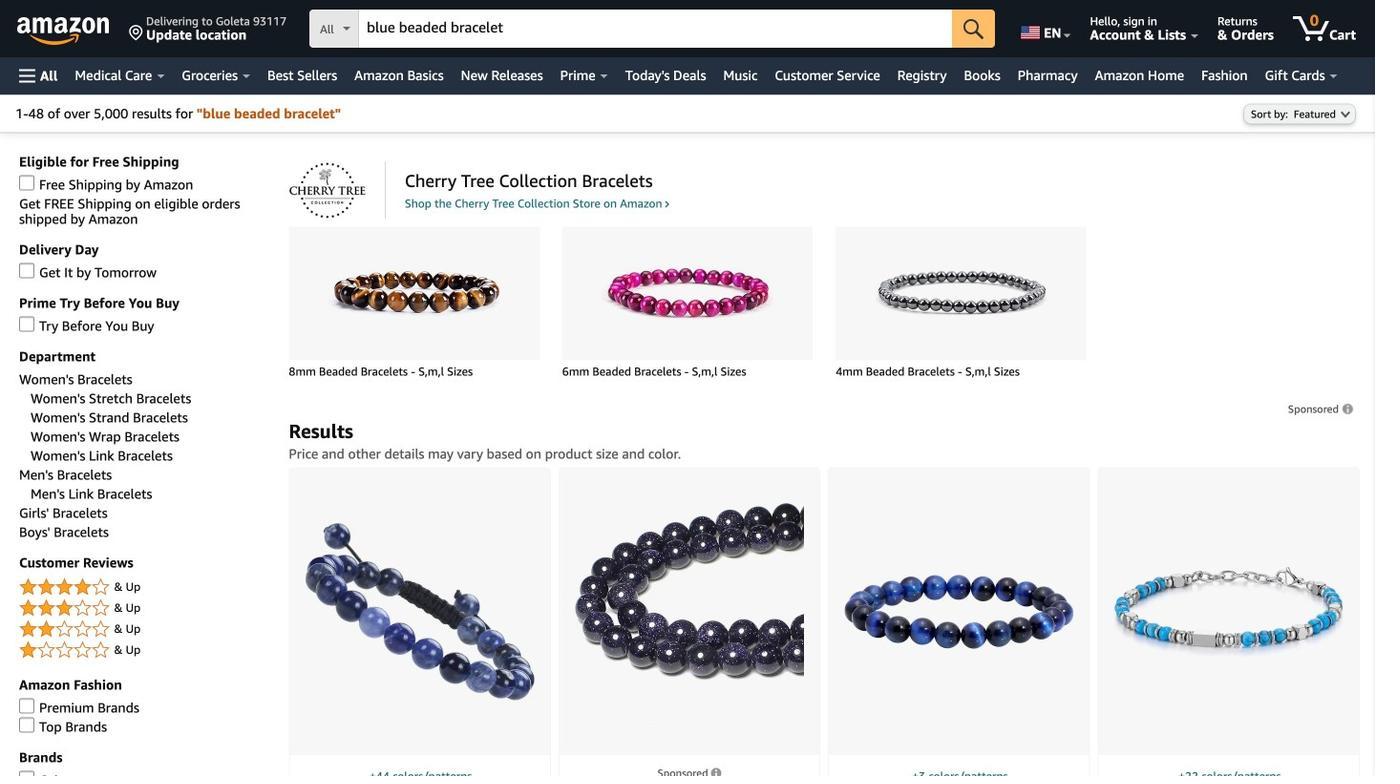 Task type: vqa. For each thing, say whether or not it's contained in the screenshot.
Sponsored Ad - Secura Electric Wine Opener, Automatic Electric Wine Bottle Corkscrew Opener with Foil Cutter, Rechargeable... image
no



Task type: describe. For each thing, give the bounding box(es) containing it.
3 checkbox image from the top
[[19, 771, 34, 776]]

2 checkbox image from the top
[[19, 263, 34, 278]]

none submit inside search box
[[952, 10, 995, 48]]

sponsored ad - massive beads natural healing power gemstone crystal beads unisex adjustable macrame bracelets image
[[305, 523, 535, 701]]

amazon image
[[17, 17, 110, 46]]

1 checkbox image from the top
[[19, 317, 34, 332]]

Search Amazon text field
[[359, 11, 952, 47]]

4 stars & up element
[[19, 576, 270, 599]]

6mm beaded bracelets - s,m,l sizes image
[[602, 236, 773, 351]]

sponsored ad - boho bracelets,bracelets for women trendy of christmas gifts,gold bracelets for women & silver bracelets fo... image
[[1114, 567, 1344, 657]]

sponsored ad - milakoo 8mm tiger eye bracelet stretch elastic rope wristlet for men women protection bracelet image
[[844, 574, 1074, 649]]

1 checkbox image from the top
[[19, 175, 34, 190]]

4mm beaded bracelets - s,m,l sizes image
[[875, 236, 1047, 351]]

3 stars & up element
[[19, 597, 270, 620]]

2 checkbox image from the top
[[19, 718, 34, 733]]

sponsored ad - mjdcb natural stone beads blue sand stone round loose beads for jewelry making diy bracelet necklace (4mm) image
[[575, 503, 804, 721]]



Task type: locate. For each thing, give the bounding box(es) containing it.
1 vertical spatial checkbox image
[[19, 263, 34, 278]]

8mm beaded bracelets - s,m,l sizes image
[[328, 236, 500, 351]]

2 stars & up element
[[19, 618, 270, 641]]

none search field inside navigation navigation
[[309, 10, 995, 50]]

navigation navigation
[[0, 0, 1375, 95]]

1 vertical spatial checkbox image
[[19, 718, 34, 733]]

0 vertical spatial checkbox image
[[19, 317, 34, 332]]

1 star & up element
[[19, 639, 270, 662]]

2 vertical spatial checkbox image
[[19, 698, 34, 714]]

0 vertical spatial checkbox image
[[19, 175, 34, 190]]

dropdown image
[[1341, 110, 1350, 118]]

None search field
[[309, 10, 995, 50]]

checkbox image
[[19, 175, 34, 190], [19, 263, 34, 278], [19, 698, 34, 714]]

checkbox image
[[19, 317, 34, 332], [19, 718, 34, 733], [19, 771, 34, 776]]

3 checkbox image from the top
[[19, 698, 34, 714]]

2 vertical spatial checkbox image
[[19, 771, 34, 776]]

None submit
[[952, 10, 995, 48]]



